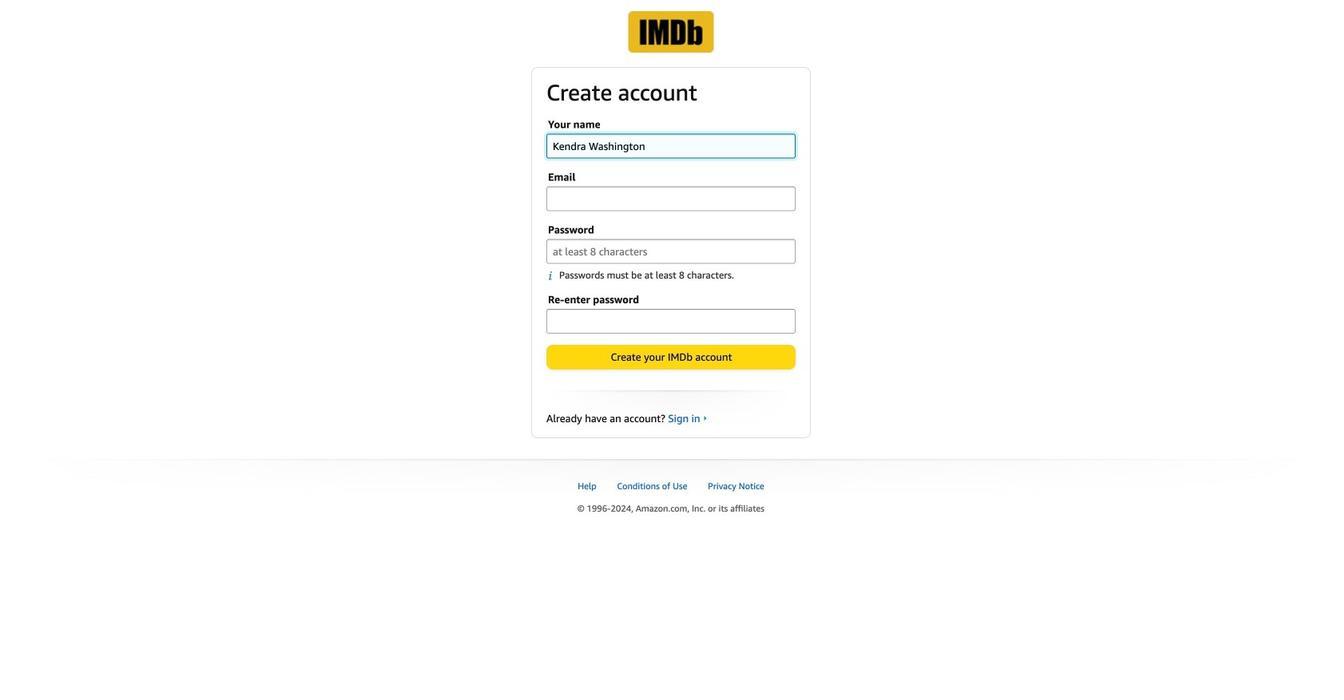 Task type: describe. For each thing, give the bounding box(es) containing it.
at least 8 characters password field
[[546, 239, 796, 264]]

alert image
[[548, 271, 559, 281]]



Task type: locate. For each thing, give the bounding box(es) containing it.
imdb.com logo image
[[628, 11, 714, 53]]

First and last name text field
[[546, 134, 796, 159]]

None submit
[[547, 346, 795, 369]]

None password field
[[546, 309, 796, 334]]

None email field
[[546, 187, 796, 211]]



Task type: vqa. For each thing, say whether or not it's contained in the screenshot.
First and last name text field
yes



